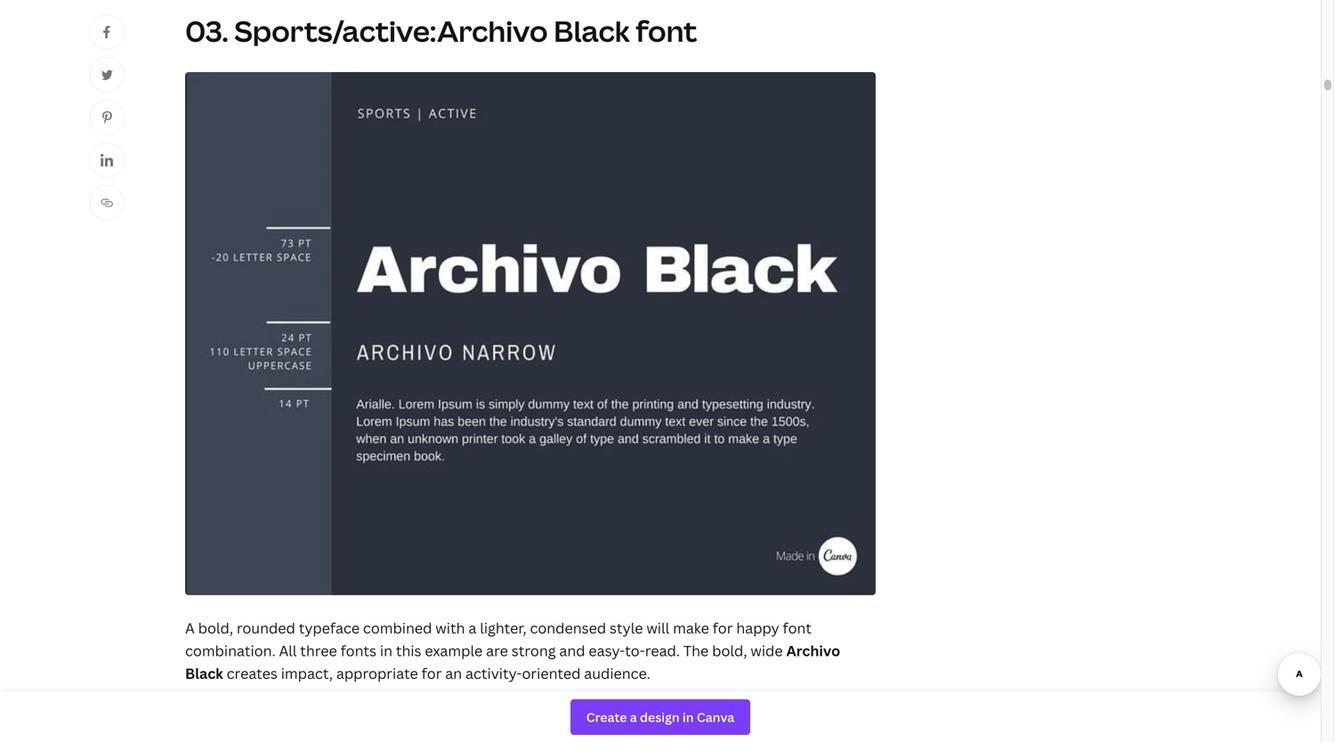 Task type: locate. For each thing, give the bounding box(es) containing it.
the up symbolism
[[772, 709, 795, 728]]

appropriate
[[337, 665, 418, 684]]

1 vertical spatial with
[[430, 732, 459, 743]]

all
[[279, 642, 297, 661]]

0 vertical spatial black
[[554, 11, 630, 50]]

0 horizontal spatial this
[[396, 642, 422, 661]]

for
[[713, 619, 733, 638], [422, 665, 442, 684]]

1 horizontal spatial and
[[680, 709, 706, 728]]

with
[[436, 619, 465, 638], [430, 732, 459, 743]]

0 horizontal spatial the
[[222, 709, 245, 728]]

the
[[684, 642, 709, 661]]

has
[[318, 709, 342, 728]]

this
[[396, 642, 422, 661], [612, 732, 638, 743]]

1 vertical spatial and
[[680, 709, 706, 728]]

2 the from the left
[[564, 709, 587, 728]]

this inside the here the text color has been broken up to complement the composition and colors in the background image. communicating with visual techniques like this brings more symbolism to you
[[612, 732, 638, 743]]

colors
[[710, 709, 753, 728]]

1 horizontal spatial the
[[564, 709, 587, 728]]

symbolism
[[727, 732, 801, 743]]

0 vertical spatial and
[[560, 642, 586, 661]]

0 vertical spatial for
[[713, 619, 733, 638]]

a
[[185, 619, 195, 638]]

1 vertical spatial for
[[422, 665, 442, 684]]

activity-
[[466, 665, 522, 684]]

lighter,
[[480, 619, 527, 638]]

image.
[[270, 732, 314, 743]]

1 horizontal spatial this
[[612, 732, 638, 743]]

combination.
[[185, 642, 276, 661]]

1 vertical spatial black
[[185, 665, 223, 684]]

creates
[[227, 665, 278, 684]]

text
[[248, 709, 275, 728]]

1 horizontal spatial in
[[756, 709, 769, 728]]

and up more
[[680, 709, 706, 728]]

for left an
[[422, 665, 442, 684]]

to right "up"
[[455, 709, 470, 728]]

a
[[469, 619, 477, 638]]

bold, right the
[[713, 642, 748, 661]]

the up like
[[564, 709, 587, 728]]

this down composition
[[612, 732, 638, 743]]

the up background
[[222, 709, 245, 728]]

with down "up"
[[430, 732, 459, 743]]

and inside a bold, rounded typeface combined with a lighter, condensed style will make for happy font combination. all three fonts in this example are strong and easy-to-read. the bold, wide
[[560, 642, 586, 661]]

in up symbolism
[[756, 709, 769, 728]]

easy-
[[589, 642, 625, 661]]

happy
[[737, 619, 780, 638]]

bold, right a
[[198, 619, 233, 638]]

font inside a bold, rounded typeface combined with a lighter, condensed style will make for happy font combination. all three fonts in this example are strong and easy-to-read. the bold, wide
[[783, 619, 812, 638]]

0 vertical spatial this
[[396, 642, 422, 661]]

black
[[554, 11, 630, 50], [185, 665, 223, 684]]

0 horizontal spatial and
[[560, 642, 586, 661]]

03. sports/active:archivo black font
[[185, 11, 698, 50]]

1 vertical spatial bold,
[[713, 642, 748, 661]]

font
[[636, 11, 698, 50], [783, 619, 812, 638]]

rounded
[[237, 619, 296, 638]]

the
[[222, 709, 245, 728], [564, 709, 587, 728], [772, 709, 795, 728]]

brings
[[641, 732, 684, 743]]

composition
[[591, 709, 677, 728]]

bold,
[[198, 619, 233, 638], [713, 642, 748, 661]]

2 horizontal spatial the
[[772, 709, 795, 728]]

here the text color has been broken up to complement the composition and colors in the background image. communicating with visual techniques like this brings more symbolism to you
[[185, 709, 868, 743]]

0 vertical spatial with
[[436, 619, 465, 638]]

1 vertical spatial font
[[783, 619, 812, 638]]

0 vertical spatial font
[[636, 11, 698, 50]]

with left a
[[436, 619, 465, 638]]

in
[[380, 642, 393, 661], [756, 709, 769, 728]]

1 vertical spatial to
[[804, 732, 819, 743]]

1 vertical spatial in
[[756, 709, 769, 728]]

this down combined
[[396, 642, 422, 661]]

to
[[455, 709, 470, 728], [804, 732, 819, 743]]

1 horizontal spatial black
[[554, 11, 630, 50]]

0 horizontal spatial font
[[636, 11, 698, 50]]

combined
[[363, 619, 432, 638]]

1 horizontal spatial for
[[713, 619, 733, 638]]

0 vertical spatial in
[[380, 642, 393, 661]]

creates impact, appropriate for an activity-oriented audience.
[[223, 665, 651, 684]]

0 horizontal spatial bold,
[[198, 619, 233, 638]]

for right 'make' at bottom
[[713, 619, 733, 638]]

to right symbolism
[[804, 732, 819, 743]]

wide
[[751, 642, 783, 661]]

0 horizontal spatial for
[[422, 665, 442, 684]]

1 horizontal spatial font
[[783, 619, 812, 638]]

0 horizontal spatial to
[[455, 709, 470, 728]]

0 vertical spatial bold,
[[198, 619, 233, 638]]

and
[[560, 642, 586, 661], [680, 709, 706, 728]]

0 horizontal spatial black
[[185, 665, 223, 684]]

1 vertical spatial this
[[612, 732, 638, 743]]

0 horizontal spatial in
[[380, 642, 393, 661]]

and down condensed
[[560, 642, 586, 661]]

oriented
[[522, 665, 581, 684]]

in up appropriate
[[380, 642, 393, 661]]

up
[[434, 709, 452, 728]]

an
[[446, 665, 462, 684]]

strong
[[512, 642, 556, 661]]

03.
[[185, 11, 229, 50]]

1 horizontal spatial bold,
[[713, 642, 748, 661]]

broken
[[383, 709, 431, 728]]

black inside "archivo black"
[[185, 665, 223, 684]]



Task type: vqa. For each thing, say whether or not it's contained in the screenshot.
"a bold, rounded typeface combined with a lighter, condensed style will make for happy font combination. all three fonts in this example are strong and easy-to-read. the bold, wide"
yes



Task type: describe. For each thing, give the bounding box(es) containing it.
example
[[425, 642, 483, 661]]

fonts
[[341, 642, 377, 661]]

a bold, rounded typeface combined with a lighter, condensed style will make for happy font combination. all three fonts in this example are strong and easy-to-read. the bold, wide
[[185, 619, 812, 661]]

in inside the here the text color has been broken up to complement the composition and colors in the background image. communicating with visual techniques like this brings more symbolism to you
[[756, 709, 769, 728]]

for inside a bold, rounded typeface combined with a lighter, condensed style will make for happy font combination. all three fonts in this example are strong and easy-to-read. the bold, wide
[[713, 619, 733, 638]]

0 vertical spatial to
[[455, 709, 470, 728]]

are
[[486, 642, 508, 661]]

impact,
[[281, 665, 333, 684]]

complement
[[474, 709, 561, 728]]

archivo
[[787, 642, 841, 661]]

will
[[647, 619, 670, 638]]

condensed
[[530, 619, 607, 638]]

to-
[[625, 642, 646, 661]]

three
[[300, 642, 337, 661]]

techniques
[[506, 732, 582, 743]]

more
[[687, 732, 723, 743]]

typeface
[[299, 619, 360, 638]]

color
[[278, 709, 314, 728]]

with inside the here the text color has been broken up to complement the composition and colors in the background image. communicating with visual techniques like this brings more symbolism to you
[[430, 732, 459, 743]]

and inside the here the text color has been broken up to complement the composition and colors in the background image. communicating with visual techniques like this brings more symbolism to you
[[680, 709, 706, 728]]

visual
[[463, 732, 502, 743]]

audience.
[[584, 665, 651, 684]]

been
[[345, 709, 379, 728]]

archivo black
[[185, 642, 841, 684]]

make
[[673, 619, 710, 638]]

in inside a bold, rounded typeface combined with a lighter, condensed style will make for happy font combination. all three fonts in this example are strong and easy-to-read. the bold, wide
[[380, 642, 393, 661]]

3 the from the left
[[772, 709, 795, 728]]

this inside a bold, rounded typeface combined with a lighter, condensed style will make for happy font combination. all three fonts in this example are strong and easy-to-read. the bold, wide
[[396, 642, 422, 661]]

communicating
[[318, 732, 426, 743]]

read.
[[645, 642, 680, 661]]

1 the from the left
[[222, 709, 245, 728]]

sports/active:archivo
[[234, 11, 548, 50]]

here
[[185, 709, 218, 728]]

with inside a bold, rounded typeface combined with a lighter, condensed style will make for happy font combination. all three fonts in this example are strong and easy-to-read. the bold, wide
[[436, 619, 465, 638]]

like
[[586, 732, 609, 743]]

style
[[610, 619, 643, 638]]

1 horizontal spatial to
[[804, 732, 819, 743]]

background
[[185, 732, 267, 743]]



